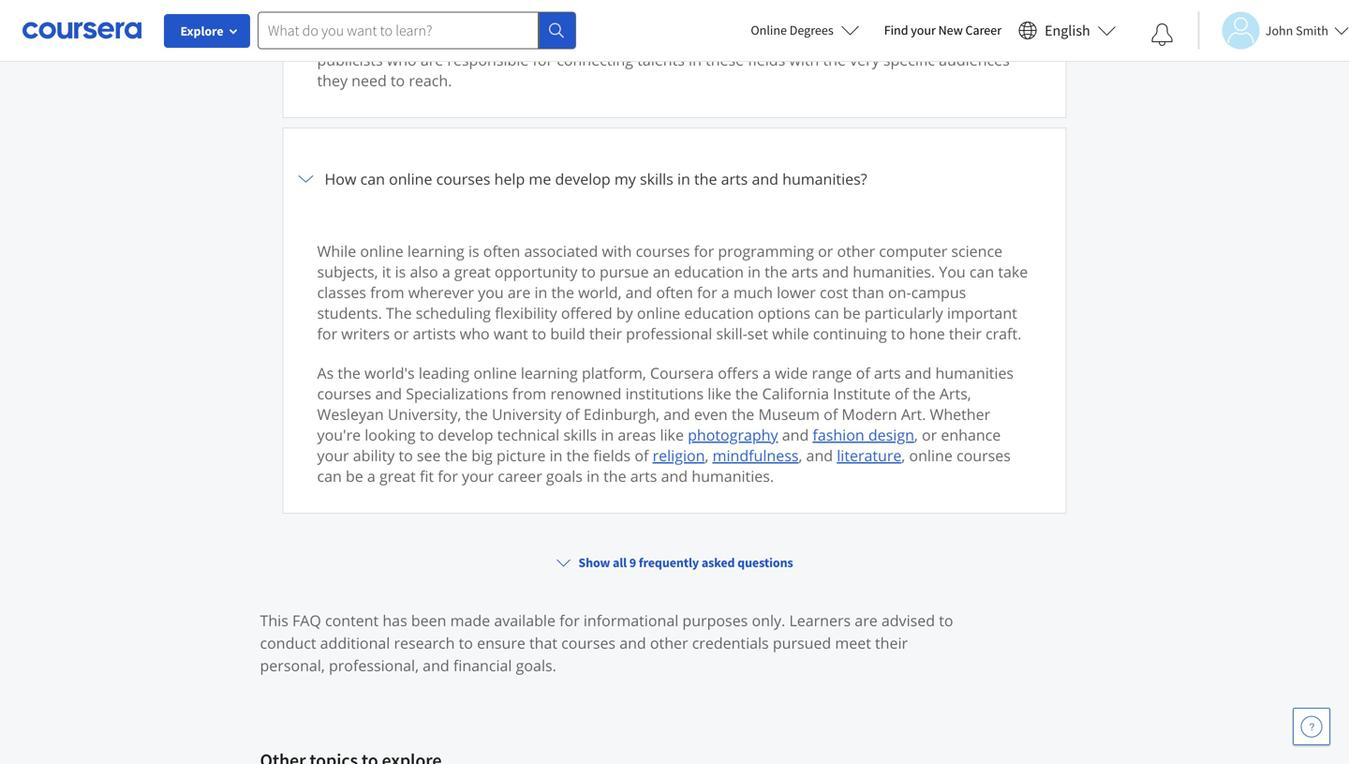 Task type: vqa. For each thing, say whether or not it's contained in the screenshot.
the design
yes



Task type: describe. For each thing, give the bounding box(es) containing it.
available
[[494, 610, 556, 630]]

opportunity
[[495, 262, 578, 282]]

the down editors,
[[824, 50, 846, 70]]

literature
[[837, 445, 902, 465]]

online up it
[[360, 241, 404, 261]]

audiences
[[939, 50, 1010, 70]]

options
[[758, 303, 811, 323]]

other inside this faq content has been made available for informational purposes only. learners are advised to conduct additional research to ensure that courses and other credentials pursued meet their personal, professional, and financial goals.
[[650, 633, 689, 653]]

advised
[[882, 610, 936, 630]]

ensure
[[477, 633, 526, 653]]

informational
[[584, 610, 679, 630]]

can down science
[[970, 262, 995, 282]]

, down photography
[[705, 445, 709, 465]]

university
[[492, 404, 562, 424]]

also inside while online learning is often associated with courses for programming or other computer science subjects, it is also a great opportunity to pursue an education in the arts and humanities. you can take classes from wherever you are in the world, and often for a much lower cost than on-campus students. the scheduling flexibility offered by online education options can be particularly important for writers or artists who want to build their professional skill-set while continuing to hone their craft.
[[410, 262, 438, 282]]

courses inside dropdown button
[[436, 169, 491, 189]]

and down institutions
[[664, 404, 691, 424]]

show all 9 frequently asked questions
[[579, 554, 794, 571]]

industry,
[[683, 29, 744, 49]]

arts inside while online learning is often associated with courses for programming or other computer science subjects, it is also a great opportunity to pursue an education in the arts and humanities. you can take classes from wherever you are in the world, and often for a much lower cost than on-campus students. the scheduling flexibility offered by online education options can be particularly important for writers or artists who want to build their professional skill-set while continuing to hone their craft.
[[792, 262, 819, 282]]

the down "specializations" in the bottom of the page
[[465, 404, 488, 424]]

are up reach. on the top of page
[[421, 50, 444, 70]]

online degrees
[[751, 22, 834, 38]]

show
[[579, 554, 611, 571]]

range
[[812, 363, 853, 383]]

in down "opportunity"
[[535, 282, 548, 302]]

and up cost
[[823, 262, 849, 282]]

for inside this faq content has been made available for informational purposes only. learners are advised to conduct additional research to ensure that courses and other credentials pursued meet their personal, professional, and financial goals.
[[560, 610, 580, 630]]

fields,
[[558, 8, 600, 29]]

has
[[383, 610, 408, 630]]

reach.
[[409, 70, 452, 90]]

in inside 'as the world's leading online learning platform, coursera offers a wide range of arts and humanities courses and specializations from renowned institutions like the california institute of the arts, wesleyan university, the university of edinburgh, and even the museum of modern art. whether you're looking to develop technical skills in areas like'
[[601, 425, 614, 445]]

show notifications image
[[1152, 23, 1174, 46]]

find
[[923, 8, 950, 29]]

for inside career paths are just as numerous in the humanities. if you love history or philosophy, you can become an expert author in these fields, or even pursue a phd. however, you can also find satisfying careers working in important roles in the publishing industry, such as the editors, literary agents, and publicists who are responsible for connecting talents in these fields with the very specific audiences they need to reach.
[[533, 50, 553, 70]]

photography
[[688, 425, 779, 445]]

0 vertical spatial is
[[469, 241, 480, 261]]

publicists
[[317, 50, 383, 70]]

it
[[382, 262, 391, 282]]

satisfying
[[954, 8, 1020, 29]]

modern
[[842, 404, 898, 424]]

your inside find your new career link
[[911, 22, 936, 38]]

arts inside 'as the world's leading online learning platform, coursera offers a wide range of arts and humanities courses and specializations from renowned institutions like the california institute of the arts, wesleyan university, the university of edinburgh, and even the museum of modern art. whether you're looking to develop technical skills in areas like'
[[875, 363, 901, 383]]

to inside , or enhance your ability to see the big picture in the fields of
[[399, 445, 413, 465]]

find
[[885, 22, 909, 38]]

museum
[[759, 404, 820, 424]]

you right if
[[706, 0, 732, 8]]

design
[[869, 425, 915, 445]]

me
[[529, 169, 551, 189]]

, online courses can be a great fit for your career goals in the arts and humanities.
[[317, 445, 1011, 486]]

responsible
[[448, 50, 529, 70]]

pursue inside career paths are just as numerous in the humanities. if you love history or philosophy, you can become an expert author in these fields, or even pursue a phd. however, you can also find satisfying careers working in important roles in the publishing industry, such as the editors, literary agents, and publicists who are responsible for connecting talents in these fields with the very specific audiences they need to reach.
[[660, 8, 709, 29]]

made
[[451, 610, 490, 630]]

1 horizontal spatial these
[[706, 50, 744, 70]]

online inside ", online courses can be a great fit for your career goals in the arts and humanities."
[[910, 445, 953, 465]]

john smith button
[[1199, 12, 1350, 49]]

the down offers
[[736, 383, 759, 404]]

enhance
[[941, 425, 1001, 445]]

learning inside 'as the world's leading online learning platform, coursera offers a wide range of arts and humanities courses and specializations from renowned institutions like the california institute of the arts, wesleyan university, the university of edinburgh, and even the museum of modern art. whether you're looking to develop technical skills in areas like'
[[521, 363, 578, 383]]

whether
[[930, 404, 991, 424]]

photography and fashion design
[[688, 425, 915, 445]]

john smith
[[1266, 22, 1329, 39]]

only.
[[752, 610, 786, 630]]

english button
[[1012, 0, 1125, 61]]

connecting
[[557, 50, 634, 70]]

find your new career link
[[875, 19, 1012, 42]]

artists
[[413, 323, 456, 344]]

of down renowned
[[566, 404, 580, 424]]

meet
[[836, 633, 872, 653]]

and inside ", online courses can be a great fit for your career goals in the arts and humanities."
[[661, 466, 688, 486]]

writers
[[341, 323, 390, 344]]

great inside ", online courses can be a great fit for your career goals in the arts and humanities."
[[380, 466, 416, 486]]

even inside career paths are just as numerous in the humanities. if you love history or philosophy, you can become an expert author in these fields, or even pursue a phd. however, you can also find satisfying careers working in important roles in the publishing industry, such as the editors, literary agents, and publicists who are responsible for connecting talents in these fields with the very specific audiences they need to reach.
[[623, 8, 656, 29]]

list item containing how can online courses help me develop my skills in the arts and humanities?
[[283, 127, 1067, 524]]

this faq content has been made available for informational purposes only. learners are advised to conduct additional research to ensure that courses and other credentials pursued meet their personal, professional, and financial goals.
[[260, 610, 954, 675]]

professional,
[[329, 655, 419, 675]]

arts inside ", online courses can be a great fit for your career goals in the arts and humanities."
[[631, 466, 658, 486]]

pursue inside while online learning is often associated with courses for programming or other computer science subjects, it is also a great opportunity to pursue an education in the arts and humanities. you can take classes from wherever you are in the world, and often for a much lower cost than on-campus students. the scheduling flexibility offered by online education options can be particularly important for writers or artists who want to build their professional skill-set while continuing to hone their craft.
[[600, 262, 649, 282]]

in up much
[[748, 262, 761, 282]]

leading
[[419, 363, 470, 383]]

philosophy,
[[840, 0, 920, 8]]

online
[[751, 22, 787, 38]]

and inside dropdown button
[[752, 169, 779, 189]]

fields inside , or enhance your ability to see the big picture in the fields of
[[594, 445, 631, 465]]

wesleyan
[[317, 404, 384, 424]]

coursera image
[[22, 15, 142, 45]]

institute
[[833, 383, 891, 404]]

the up goals
[[567, 445, 590, 465]]

how
[[325, 169, 357, 189]]

2 list item from the top
[[283, 523, 1067, 626]]

asked
[[702, 554, 735, 571]]

how can online courses help me develop my skills in the arts and humanities?
[[325, 169, 868, 189]]

can inside ", online courses can be a great fit for your career goals in the arts and humanities."
[[317, 466, 342, 486]]

humanities
[[936, 363, 1014, 383]]

the up photography
[[732, 404, 755, 424]]

help center image
[[1301, 715, 1324, 738]]

or inside , or enhance your ability to see the big picture in the fields of
[[922, 425, 938, 445]]

to down flexibility
[[532, 323, 547, 344]]

author
[[448, 8, 495, 29]]

skill-
[[717, 323, 748, 344]]

the up the offered
[[552, 282, 575, 302]]

online inside 'as the world's leading online learning platform, coursera offers a wide range of arts and humanities courses and specializations from renowned institutions like the california institute of the arts, wesleyan university, the university of edinburgh, and even the museum of modern art. whether you're looking to develop technical skills in areas like'
[[474, 363, 517, 383]]

their inside this faq content has been made available for informational purposes only. learners are advised to conduct additional research to ensure that courses and other credentials pursued meet their personal, professional, and financial goals.
[[876, 633, 908, 653]]

, or enhance your ability to see the big picture in the fields of
[[317, 425, 1001, 465]]

learning inside while online learning is often associated with courses for programming or other computer science subjects, it is also a great opportunity to pursue an education in the arts and humanities. you can take classes from wherever you are in the world, and often for a much lower cost than on-campus students. the scheduling flexibility offered by online education options can be particularly important for writers or artists who want to build their professional skill-set while continuing to hone their craft.
[[408, 241, 465, 261]]

a up wherever
[[442, 262, 451, 282]]

religion link
[[653, 445, 705, 465]]

What do you want to learn? text field
[[258, 12, 539, 49]]

and inside career paths are just as numerous in the humanities. if you love history or philosophy, you can become an expert author in these fields, or even pursue a phd. however, you can also find satisfying careers working in important roles in the publishing industry, such as the editors, literary agents, and publicists who are responsible for connecting talents in these fields with the very specific audiences they need to reach.
[[995, 29, 1021, 49]]

also inside career paths are just as numerous in the humanities. if you love history or philosophy, you can become an expert author in these fields, or even pursue a phd. however, you can also find satisfying careers working in important roles in the publishing industry, such as the editors, literary agents, and publicists who are responsible for connecting talents in these fields with the very specific audiences they need to reach.
[[891, 8, 919, 29]]

university,
[[388, 404, 461, 424]]

and down informational
[[620, 633, 647, 653]]

that
[[530, 633, 558, 653]]

credentials
[[692, 633, 769, 653]]

fields inside career paths are just as numerous in the humanities. if you love history or philosophy, you can become an expert author in these fields, or even pursue a phd. however, you can also find satisfying careers working in important roles in the publishing industry, such as the editors, literary agents, and publicists who are responsible for connecting talents in these fields with the very specific audiences they need to reach.
[[748, 50, 786, 70]]

develop inside 'as the world's leading online learning platform, coursera offers a wide range of arts and humanities courses and specializations from renowned institutions like the california institute of the arts, wesleyan university, the university of edinburgh, and even the museum of modern art. whether you're looking to develop technical skills in areas like'
[[438, 425, 494, 445]]

in up fields,
[[563, 0, 576, 8]]

fit
[[420, 466, 434, 486]]

offered
[[561, 303, 613, 323]]

california
[[763, 383, 830, 404]]

career
[[498, 466, 543, 486]]

are up "expert"
[[411, 0, 434, 8]]

humanities?
[[783, 169, 868, 189]]

1 vertical spatial education
[[685, 303, 754, 323]]

just
[[438, 0, 463, 8]]

the right 'as'
[[338, 363, 361, 383]]

by
[[617, 303, 633, 323]]

career paths are just as numerous in the humanities. if you love history or philosophy, you can become an expert author in these fields, or even pursue a phd. however, you can also find satisfying careers working in important roles in the publishing industry, such as the editors, literary agents, and publicists who are responsible for connecting talents in these fields with the very specific audiences they need to reach. list item
[[283, 0, 1067, 128]]

1 vertical spatial like
[[660, 425, 684, 445]]

important inside while online learning is often associated with courses for programming or other computer science subjects, it is also a great opportunity to pursue an education in the arts and humanities. you can take classes from wherever you are in the world, and often for a much lower cost than on-campus students. the scheduling flexibility offered by online education options can be particularly important for writers or artists who want to build their professional skill-set while continuing to hone their craft.
[[948, 303, 1018, 323]]

, inside ", online courses can be a great fit for your career goals in the arts and humanities."
[[902, 445, 906, 465]]

world's
[[365, 363, 415, 383]]

and down research
[[423, 655, 450, 675]]

, inside , or enhance your ability to see the big picture in the fields of
[[915, 425, 919, 445]]

such
[[748, 29, 780, 49]]

of up art.
[[895, 383, 909, 404]]

a left much
[[722, 282, 730, 302]]

you're
[[317, 425, 361, 445]]

an inside career paths are just as numerous in the humanities. if you love history or philosophy, you can become an expert author in these fields, or even pursue a phd. however, you can also find satisfying careers working in important roles in the publishing industry, such as the editors, literary agents, and publicists who are responsible for connecting talents in these fields with the very specific audiences they need to reach.
[[377, 8, 395, 29]]

with inside career paths are just as numerous in the humanities. if you love history or philosophy, you can become an expert author in these fields, or even pursue a phd. however, you can also find satisfying careers working in important roles in the publishing industry, such as the editors, literary agents, and publicists who are responsible for connecting talents in these fields with the very specific audiences they need to reach.
[[790, 50, 820, 70]]

and up the by
[[626, 282, 653, 302]]

coursera
[[651, 363, 714, 383]]

john
[[1266, 22, 1294, 39]]

wherever
[[408, 282, 474, 302]]

picture
[[497, 445, 546, 465]]

you
[[940, 262, 966, 282]]

particularly
[[865, 303, 944, 323]]

online inside dropdown button
[[389, 169, 433, 189]]

agents,
[[940, 29, 991, 49]]

new
[[939, 22, 963, 38]]

mindfulness
[[713, 445, 799, 465]]

online up professional at the top of the page
[[637, 303, 681, 323]]

a inside ", online courses can be a great fit for your career goals in the arts and humanities."
[[367, 466, 376, 486]]

content
[[325, 610, 379, 630]]

can down "philosophy,"
[[862, 8, 887, 29]]

the
[[386, 303, 412, 323]]

2 horizontal spatial their
[[949, 323, 982, 344]]

to up world,
[[582, 262, 596, 282]]

the up connecting
[[579, 29, 602, 49]]

fashion
[[813, 425, 865, 445]]

develop inside dropdown button
[[555, 169, 611, 189]]

to down made
[[459, 633, 473, 653]]

frequently
[[639, 554, 699, 571]]

of up the "fashion"
[[824, 404, 838, 424]]

the inside dropdown button
[[695, 169, 718, 189]]

or down the at the left of page
[[394, 323, 409, 344]]

programming
[[718, 241, 815, 261]]

as the world's leading online learning platform, coursera offers a wide range of arts and humanities courses and specializations from renowned institutions like the california institute of the arts, wesleyan university, the university of edinburgh, and even the museum of modern art. whether you're looking to develop technical skills in areas like
[[317, 363, 1014, 445]]

publishing
[[606, 29, 679, 49]]

and down world's
[[375, 383, 402, 404]]

students.
[[317, 303, 382, 323]]

humanities. inside ", online courses can be a great fit for your career goals in the arts and humanities."
[[692, 466, 774, 486]]



Task type: locate. For each thing, give the bounding box(es) containing it.
subjects,
[[317, 262, 378, 282]]

0 horizontal spatial who
[[387, 50, 417, 70]]

arts down , or enhance your ability to see the big picture in the fields of
[[631, 466, 658, 486]]

0 horizontal spatial also
[[410, 262, 438, 282]]

the inside ", online courses can be a great fit for your career goals in the arts and humanities."
[[604, 466, 627, 486]]

, down art.
[[915, 425, 919, 445]]

they
[[317, 70, 348, 90]]

of inside , or enhance your ability to see the big picture in the fields of
[[635, 445, 649, 465]]

arts up institute
[[875, 363, 901, 383]]

other
[[838, 241, 876, 261], [650, 633, 689, 653]]

than
[[853, 282, 885, 302]]

or
[[821, 0, 836, 8], [603, 8, 619, 29], [818, 241, 834, 261], [394, 323, 409, 344], [922, 425, 938, 445]]

1 vertical spatial fields
[[594, 445, 631, 465]]

0 vertical spatial pursue
[[660, 8, 709, 29]]

religion
[[653, 445, 705, 465]]

in inside how can online courses help me develop my skills in the arts and humanities? dropdown button
[[678, 169, 691, 189]]

0 vertical spatial humanities.
[[607, 0, 689, 8]]

online down want
[[474, 363, 517, 383]]

as down however,
[[784, 29, 800, 49]]

humanities. up publishing
[[607, 0, 689, 8]]

for down roles
[[533, 50, 553, 70]]

how can online courses help me develop my skills in the arts and humanities? button
[[295, 140, 1055, 218]]

for inside ", online courses can be a great fit for your career goals in the arts and humanities."
[[438, 466, 458, 486]]

0 vertical spatial often
[[484, 241, 521, 261]]

an inside while online learning is often associated with courses for programming or other computer science subjects, it is also a great opportunity to pursue an education in the arts and humanities. you can take classes from wherever you are in the world, and often for a much lower cost than on-campus students. the scheduling flexibility offered by online education options can be particularly important for writers or artists who want to build their professional skill-set while continuing to hone their craft.
[[653, 262, 671, 282]]

on-
[[889, 282, 912, 302]]

financial
[[454, 655, 512, 675]]

1 vertical spatial your
[[317, 445, 349, 465]]

from inside while online learning is often associated with courses for programming or other computer science subjects, it is also a great opportunity to pursue an education in the arts and humanities. you can take classes from wherever you are in the world, and often for a much lower cost than on-campus students. the scheduling flexibility offered by online education options can be particularly important for writers or artists who want to build their professional skill-set while continuing to hone their craft.
[[370, 282, 405, 302]]

pursue up world,
[[600, 262, 649, 282]]

0 horizontal spatial important
[[450, 29, 520, 49]]

0 vertical spatial who
[[387, 50, 417, 70]]

other up the than
[[838, 241, 876, 261]]

can inside dropdown button
[[361, 169, 385, 189]]

1 horizontal spatial like
[[708, 383, 732, 404]]

1 horizontal spatial learning
[[521, 363, 578, 383]]

their down 'advised'
[[876, 633, 908, 653]]

phd.
[[725, 8, 759, 29]]

in down edinburgh, at the left
[[601, 425, 614, 445]]

numerous
[[487, 0, 559, 8]]

important
[[450, 29, 520, 49], [948, 303, 1018, 323]]

0 vertical spatial your
[[911, 22, 936, 38]]

the down however,
[[804, 29, 827, 49]]

1 vertical spatial skills
[[564, 425, 597, 445]]

who down scheduling
[[460, 323, 490, 344]]

also up wherever
[[410, 262, 438, 282]]

mindfulness link
[[713, 445, 799, 465]]

and down 'museum'
[[782, 425, 809, 445]]

find your new career
[[885, 22, 1002, 38]]

career paths are just as numerous in the humanities. if you love history or philosophy, you can become an expert author in these fields, or even pursue a phd. however, you can also find satisfying careers working in important roles in the publishing industry, such as the editors, literary agents, and publicists who are responsible for connecting talents in these fields with the very specific audiences they need to reach.
[[317, 0, 1021, 90]]

see
[[417, 445, 441, 465]]

courses inside this faq content has been made available for informational purposes only. learners are advised to conduct additional research to ensure that courses and other credentials pursued meet their personal, professional, and financial goals.
[[562, 633, 616, 653]]

these
[[516, 8, 555, 29], [706, 50, 744, 70]]

campus
[[912, 282, 967, 302]]

0 vertical spatial like
[[708, 383, 732, 404]]

in down fields,
[[562, 29, 575, 49]]

courses inside while online learning is often associated with courses for programming or other computer science subjects, it is also a great opportunity to pursue an education in the arts and humanities. you can take classes from wherever you are in the world, and often for a much lower cost than on-campus students. the scheduling flexibility offered by online education options can be particularly important for writers or artists who want to build their professional skill-set while continuing to hone their craft.
[[636, 241, 690, 261]]

2 vertical spatial humanities.
[[692, 466, 774, 486]]

to left see
[[399, 445, 413, 465]]

are inside this faq content has been made available for informational purposes only. learners are advised to conduct additional research to ensure that courses and other credentials pursued meet their personal, professional, and financial goals.
[[855, 610, 878, 630]]

to right 'advised'
[[939, 610, 954, 630]]

continuing
[[813, 323, 888, 344]]

for down students.
[[317, 323, 338, 344]]

are inside while online learning is often associated with courses for programming or other computer science subjects, it is also a great opportunity to pursue an education in the arts and humanities. you can take classes from wherever you are in the world, and often for a much lower cost than on-campus students. the scheduling flexibility offered by online education options can be particularly important for writers or artists who want to build their professional skill-set while continuing to hone their craft.
[[508, 282, 531, 302]]

0 horizontal spatial with
[[602, 241, 632, 261]]

can up satisfying
[[954, 0, 979, 8]]

0 vertical spatial an
[[377, 8, 395, 29]]

3 list item from the top
[[283, 636, 1067, 739]]

courses inside 'as the world's leading online learning platform, coursera offers a wide range of arts and humanities courses and specializations from renowned institutions like the california institute of the arts, wesleyan university, the university of edinburgh, and even the museum of modern art. whether you're looking to develop technical skills in areas like'
[[317, 383, 372, 404]]

1 list item from the top
[[283, 127, 1067, 524]]

the left big
[[445, 445, 468, 465]]

in right goals
[[587, 466, 600, 486]]

are
[[411, 0, 434, 8], [421, 50, 444, 70], [508, 282, 531, 302], [855, 610, 878, 630]]

1 vertical spatial learning
[[521, 363, 578, 383]]

great left fit
[[380, 466, 416, 486]]

0 horizontal spatial learning
[[408, 241, 465, 261]]

, down design
[[902, 445, 906, 465]]

are up meet
[[855, 610, 878, 630]]

0 vertical spatial even
[[623, 8, 656, 29]]

the up art.
[[913, 383, 936, 404]]

1 vertical spatial humanities.
[[853, 262, 936, 282]]

your
[[911, 22, 936, 38], [317, 445, 349, 465], [462, 466, 494, 486]]

cost
[[820, 282, 849, 302]]

0 vertical spatial from
[[370, 282, 405, 302]]

1 vertical spatial great
[[380, 466, 416, 486]]

1 horizontal spatial important
[[948, 303, 1018, 323]]

looking
[[365, 425, 416, 445]]

1 horizontal spatial great
[[455, 262, 491, 282]]

0 vertical spatial career
[[317, 0, 364, 8]]

be up the continuing
[[843, 303, 861, 323]]

and down religion link at bottom
[[661, 466, 688, 486]]

1 vertical spatial who
[[460, 323, 490, 344]]

often up professional at the top of the page
[[657, 282, 694, 302]]

purposes
[[683, 610, 748, 630]]

in
[[563, 0, 576, 8], [499, 8, 512, 29], [433, 29, 446, 49], [562, 29, 575, 49], [689, 50, 702, 70], [678, 169, 691, 189], [748, 262, 761, 282], [535, 282, 548, 302], [601, 425, 614, 445], [550, 445, 563, 465], [587, 466, 600, 486]]

for right available
[[560, 610, 580, 630]]

a inside 'as the world's leading online learning platform, coursera offers a wide range of arts and humanities courses and specializations from renowned institutions like the california institute of the arts, wesleyan university, the university of edinburgh, and even the museum of modern art. whether you're looking to develop technical skills in areas like'
[[763, 363, 771, 383]]

or right fields,
[[603, 8, 619, 29]]

even up publishing
[[623, 8, 656, 29]]

scheduling
[[416, 303, 491, 323]]

1 vertical spatial from
[[513, 383, 547, 404]]

2 vertical spatial your
[[462, 466, 494, 486]]

your inside , or enhance your ability to see the big picture in the fields of
[[317, 445, 349, 465]]

skills down renowned
[[564, 425, 597, 445]]

1 vertical spatial often
[[657, 282, 694, 302]]

career
[[317, 0, 364, 8], [966, 22, 1002, 38]]

chevron right image
[[295, 168, 317, 190]]

0 vertical spatial be
[[843, 303, 861, 323]]

2 horizontal spatial humanities.
[[853, 262, 936, 282]]

arts inside dropdown button
[[721, 169, 748, 189]]

1 vertical spatial other
[[650, 633, 689, 653]]

the down programming
[[765, 262, 788, 282]]

1 horizontal spatial other
[[838, 241, 876, 261]]

you
[[706, 0, 732, 8], [924, 0, 950, 8], [832, 8, 858, 29], [478, 282, 504, 302]]

learning up wherever
[[408, 241, 465, 261]]

1 horizontal spatial your
[[462, 466, 494, 486]]

of up institute
[[857, 363, 871, 383]]

who
[[387, 50, 417, 70], [460, 323, 490, 344]]

0 horizontal spatial develop
[[438, 425, 494, 445]]

classes
[[317, 282, 366, 302]]

education
[[675, 262, 744, 282], [685, 303, 754, 323]]

1 horizontal spatial develop
[[555, 169, 611, 189]]

from inside 'as the world's leading online learning platform, coursera offers a wide range of arts and humanities courses and specializations from renowned institutions like the california institute of the arts, wesleyan university, the university of edinburgh, and even the museum of modern art. whether you're looking to develop technical skills in areas like'
[[513, 383, 547, 404]]

1 horizontal spatial also
[[891, 8, 919, 29]]

skills right my
[[640, 169, 674, 189]]

explore
[[180, 22, 224, 39]]

in inside ", online courses can be a great fit for your career goals in the arts and humanities."
[[587, 466, 600, 486]]

1 horizontal spatial humanities.
[[692, 466, 774, 486]]

0 vertical spatial skills
[[640, 169, 674, 189]]

explore button
[[164, 14, 250, 48]]

your right find
[[911, 22, 936, 38]]

0 vertical spatial fields
[[748, 50, 786, 70]]

0 horizontal spatial other
[[650, 633, 689, 653]]

1 horizontal spatial pursue
[[660, 8, 709, 29]]

0 vertical spatial important
[[450, 29, 520, 49]]

associated
[[524, 241, 598, 261]]

1 vertical spatial is
[[395, 262, 406, 282]]

with inside while online learning is often associated with courses for programming or other computer science subjects, it is also a great opportunity to pursue an education in the arts and humanities. you can take classes from wherever you are in the world, and often for a much lower cost than on-campus students. the scheduling flexibility offered by online education options can be particularly important for writers or artists who want to build their professional skill-set while continuing to hone their craft.
[[602, 241, 632, 261]]

courses inside ", online courses can be a great fit for your career goals in the arts and humanities."
[[957, 445, 1011, 465]]

2 horizontal spatial your
[[911, 22, 936, 38]]

of
[[857, 363, 871, 383], [895, 383, 909, 404], [566, 404, 580, 424], [824, 404, 838, 424], [635, 445, 649, 465]]

1 horizontal spatial career
[[966, 22, 1002, 38]]

or up cost
[[818, 241, 834, 261]]

also up literary
[[891, 8, 919, 29]]

1 horizontal spatial be
[[843, 303, 861, 323]]

or up degrees
[[821, 0, 836, 8]]

1 vertical spatial develop
[[438, 425, 494, 445]]

other inside while online learning is often associated with courses for programming or other computer science subjects, it is also a great opportunity to pursue an education in the arts and humanities. you can take classes from wherever you are in the world, and often for a much lower cost than on-campus students. the scheduling flexibility offered by online education options can be particularly important for writers or artists who want to build their professional skill-set while continuing to hone their craft.
[[838, 241, 876, 261]]

1 vertical spatial these
[[706, 50, 744, 70]]

in down numerous
[[499, 8, 512, 29]]

smith
[[1297, 22, 1329, 39]]

be inside while online learning is often associated with courses for programming or other computer science subjects, it is also a great opportunity to pursue an education in the arts and humanities. you can take classes from wherever you are in the world, and often for a much lower cost than on-campus students. the scheduling flexibility offered by online education options can be particularly important for writers or artists who want to build their professional skill-set while continuing to hone their craft.
[[843, 303, 861, 323]]

0 horizontal spatial often
[[484, 241, 521, 261]]

for
[[533, 50, 553, 70], [694, 241, 715, 261], [697, 282, 718, 302], [317, 323, 338, 344], [438, 466, 458, 486], [560, 610, 580, 630]]

0 vertical spatial these
[[516, 8, 555, 29]]

online right how at the top left
[[389, 169, 433, 189]]

0 vertical spatial other
[[838, 241, 876, 261]]

a inside career paths are just as numerous in the humanities. if you love history or philosophy, you can become an expert author in these fields, or even pursue a phd. however, you can also find satisfying careers working in important roles in the publishing industry, such as the editors, literary agents, and publicists who are responsible for connecting talents in these fields with the very specific audiences they need to reach.
[[713, 8, 721, 29]]

like
[[708, 383, 732, 404], [660, 425, 684, 445]]

0 horizontal spatial even
[[623, 8, 656, 29]]

be inside ", online courses can be a great fit for your career goals in the arts and humanities."
[[346, 466, 364, 486]]

can down you're
[[317, 466, 342, 486]]

personal,
[[260, 655, 325, 675]]

who inside career paths are just as numerous in the humanities. if you love history or philosophy, you can become an expert author in these fields, or even pursue a phd. however, you can also find satisfying careers working in important roles in the publishing industry, such as the editors, literary agents, and publicists who are responsible for connecting talents in these fields with the very specific audiences they need to reach.
[[387, 50, 417, 70]]

to right need at top
[[391, 70, 405, 90]]

world,
[[578, 282, 622, 302]]

0 horizontal spatial like
[[660, 425, 684, 445]]

while
[[317, 241, 356, 261]]

0 horizontal spatial these
[[516, 8, 555, 29]]

fashion design link
[[813, 425, 915, 445]]

0 vertical spatial as
[[467, 0, 483, 8]]

are up flexibility
[[508, 282, 531, 302]]

1 vertical spatial with
[[602, 241, 632, 261]]

who inside while online learning is often associated with courses for programming or other computer science subjects, it is also a great opportunity to pursue an education in the arts and humanities. you can take classes from wherever you are in the world, and often for a much lower cost than on-campus students. the scheduling flexibility offered by online education options can be particularly important for writers or artists who want to build their professional skill-set while continuing to hone their craft.
[[460, 323, 490, 344]]

learning up renowned
[[521, 363, 578, 383]]

1 horizontal spatial who
[[460, 323, 490, 344]]

1 horizontal spatial their
[[876, 633, 908, 653]]

skills inside dropdown button
[[640, 169, 674, 189]]

a up "industry,"
[[713, 8, 721, 29]]

you up flexibility
[[478, 282, 504, 302]]

their right hone
[[949, 323, 982, 344]]

fields down the such in the top right of the page
[[748, 50, 786, 70]]

and down hone
[[905, 363, 932, 383]]

1 horizontal spatial fields
[[748, 50, 786, 70]]

the right my
[[695, 169, 718, 189]]

courses down how can online courses help me develop my skills in the arts and humanities? dropdown button
[[636, 241, 690, 261]]

your down big
[[462, 466, 494, 486]]

edinburgh,
[[584, 404, 660, 424]]

areas
[[618, 425, 656, 445]]

and down 'photography and fashion design' at the bottom
[[807, 445, 833, 465]]

the up fields,
[[580, 0, 603, 8]]

career up the become
[[317, 0, 364, 8]]

important up craft.
[[948, 303, 1018, 323]]

0 vertical spatial education
[[675, 262, 744, 282]]

career inside career paths are just as numerous in the humanities. if you love history or philosophy, you can become an expert author in these fields, or even pursue a phd. however, you can also find satisfying careers working in important roles in the publishing industry, such as the editors, literary agents, and publicists who are responsible for connecting talents in these fields with the very specific audiences they need to reach.
[[317, 0, 364, 8]]

0 horizontal spatial is
[[395, 262, 406, 282]]

art.
[[902, 404, 927, 424]]

None search field
[[258, 12, 577, 49]]

1 horizontal spatial with
[[790, 50, 820, 70]]

for left much
[[697, 282, 718, 302]]

from down it
[[370, 282, 405, 302]]

with down degrees
[[790, 50, 820, 70]]

hone
[[910, 323, 946, 344]]

to
[[391, 70, 405, 90], [582, 262, 596, 282], [532, 323, 547, 344], [891, 323, 906, 344], [420, 425, 434, 445], [399, 445, 413, 465], [939, 610, 954, 630], [459, 633, 473, 653]]

set
[[748, 323, 769, 344]]

0 horizontal spatial fields
[[594, 445, 631, 465]]

institutions
[[626, 383, 704, 404]]

and
[[995, 29, 1021, 49], [752, 169, 779, 189], [823, 262, 849, 282], [626, 282, 653, 302], [905, 363, 932, 383], [375, 383, 402, 404], [664, 404, 691, 424], [782, 425, 809, 445], [807, 445, 833, 465], [661, 466, 688, 486], [620, 633, 647, 653], [423, 655, 450, 675]]

with
[[790, 50, 820, 70], [602, 241, 632, 261]]

1 horizontal spatial is
[[469, 241, 480, 261]]

become
[[317, 8, 373, 29]]

1 vertical spatial pursue
[[600, 262, 649, 282]]

skills inside 'as the world's leading online learning platform, coursera offers a wide range of arts and humanities courses and specializations from renowned institutions like the california institute of the arts, wesleyan university, the university of edinburgh, and even the museum of modern art. whether you're looking to develop technical skills in areas like'
[[564, 425, 597, 445]]

important inside career paths are just as numerous in the humanities. if you love history or philosophy, you can become an expert author in these fields, or even pursue a phd. however, you can also find satisfying careers working in important roles in the publishing industry, such as the editors, literary agents, and publicists who are responsible for connecting talents in these fields with the very specific audiences they need to reach.
[[450, 29, 520, 49]]

1 vertical spatial be
[[346, 466, 364, 486]]

often up "opportunity"
[[484, 241, 521, 261]]

an down paths
[[377, 8, 395, 29]]

1 vertical spatial career
[[966, 22, 1002, 38]]

0 horizontal spatial from
[[370, 282, 405, 302]]

1 vertical spatial an
[[653, 262, 671, 282]]

great inside while online learning is often associated with courses for programming or other computer science subjects, it is also a great opportunity to pursue an education in the arts and humanities. you can take classes from wherever you are in the world, and often for a much lower cost than on-campus students. the scheduling flexibility offered by online education options can be particularly important for writers or artists who want to build their professional skill-set while continuing to hone their craft.
[[455, 262, 491, 282]]

who down "working"
[[387, 50, 417, 70]]

even inside 'as the world's leading online learning platform, coursera offers a wide range of arts and humanities courses and specializations from renowned institutions like the california institute of the arts, wesleyan university, the university of edinburgh, and even the museum of modern art. whether you're looking to develop technical skills in areas like'
[[695, 404, 728, 424]]

of down 'areas'
[[635, 445, 649, 465]]

an up professional at the top of the page
[[653, 262, 671, 282]]

1 horizontal spatial as
[[784, 29, 800, 49]]

to down particularly
[[891, 323, 906, 344]]

courses
[[436, 169, 491, 189], [636, 241, 690, 261], [317, 383, 372, 404], [957, 445, 1011, 465], [562, 633, 616, 653]]

0 horizontal spatial career
[[317, 0, 364, 8]]

often
[[484, 241, 521, 261], [657, 282, 694, 302]]

in down "expert"
[[433, 29, 446, 49]]

with up world,
[[602, 241, 632, 261]]

platform,
[[582, 363, 647, 383]]

in down "industry,"
[[689, 50, 702, 70]]

this
[[260, 610, 289, 630]]

1 horizontal spatial often
[[657, 282, 694, 302]]

0 horizontal spatial humanities.
[[607, 0, 689, 8]]

other down informational
[[650, 633, 689, 653]]

1 horizontal spatial even
[[695, 404, 728, 424]]

0 vertical spatial develop
[[555, 169, 611, 189]]

1 horizontal spatial from
[[513, 383, 547, 404]]

0 vertical spatial great
[[455, 262, 491, 282]]

for right fit
[[438, 466, 458, 486]]

a
[[713, 8, 721, 29], [442, 262, 451, 282], [722, 282, 730, 302], [763, 363, 771, 383], [367, 466, 376, 486]]

0 vertical spatial also
[[891, 8, 919, 29]]

4 list item from the top
[[283, 748, 1067, 764]]

1 vertical spatial also
[[410, 262, 438, 282]]

1 vertical spatial even
[[695, 404, 728, 424]]

0 horizontal spatial great
[[380, 466, 416, 486]]

if
[[693, 0, 702, 8]]

want
[[494, 323, 528, 344]]

in inside , or enhance your ability to see the big picture in the fields of
[[550, 445, 563, 465]]

0 horizontal spatial pursue
[[600, 262, 649, 282]]

1 vertical spatial important
[[948, 303, 1018, 323]]

0 horizontal spatial your
[[317, 445, 349, 465]]

like down offers
[[708, 383, 732, 404]]

career up "audiences"
[[966, 22, 1002, 38]]

, down 'photography and fashion design' at the bottom
[[799, 445, 803, 465]]

important up responsible
[[450, 29, 520, 49]]

1 horizontal spatial an
[[653, 262, 671, 282]]

you up the find
[[924, 0, 950, 8]]

additional
[[320, 633, 390, 653]]

as
[[467, 0, 483, 8], [784, 29, 800, 49]]

arts
[[721, 169, 748, 189], [792, 262, 819, 282], [875, 363, 901, 383], [631, 466, 658, 486]]

even up photography link
[[695, 404, 728, 424]]

list item
[[283, 127, 1067, 524], [283, 523, 1067, 626], [283, 636, 1067, 739], [283, 748, 1067, 764]]

for left programming
[[694, 241, 715, 261]]

roles
[[524, 29, 558, 49]]

and left the "humanities?"
[[752, 169, 779, 189]]

to inside 'as the world's leading online learning platform, coursera offers a wide range of arts and humanities courses and specializations from renowned institutions like the california institute of the arts, wesleyan university, the university of edinburgh, and even the museum of modern art. whether you're looking to develop technical skills in areas like'
[[420, 425, 434, 445]]

you inside while online learning is often associated with courses for programming or other computer science subjects, it is also a great opportunity to pursue an education in the arts and humanities. you can take classes from wherever you are in the world, and often for a much lower cost than on-campus students. the scheduling flexibility offered by online education options can be particularly important for writers or artists who want to build their professional skill-set while continuing to hone their craft.
[[478, 282, 504, 302]]

0 horizontal spatial an
[[377, 8, 395, 29]]

0 horizontal spatial be
[[346, 466, 364, 486]]

0 horizontal spatial skills
[[564, 425, 597, 445]]

online
[[389, 169, 433, 189], [360, 241, 404, 261], [637, 303, 681, 323], [474, 363, 517, 383], [910, 445, 953, 465]]

questions
[[738, 554, 794, 571]]

talents
[[638, 50, 685, 70]]

an
[[377, 8, 395, 29], [653, 262, 671, 282]]

arts up programming
[[721, 169, 748, 189]]

0 horizontal spatial as
[[467, 0, 483, 8]]

careers
[[317, 29, 369, 49]]

humanities. inside while online learning is often associated with courses for programming or other computer science subjects, it is also a great opportunity to pursue an education in the arts and humanities. you can take classes from wherever you are in the world, and often for a much lower cost than on-campus students. the scheduling flexibility offered by online education options can be particularly important for writers or artists who want to build their professional skill-set while continuing to hone their craft.
[[853, 262, 936, 282]]

to inside career paths are just as numerous in the humanities. if you love history or philosophy, you can become an expert author in these fields, or even pursue a phd. however, you can also find satisfying careers working in important roles in the publishing industry, such as the editors, literary agents, and publicists who are responsible for connecting talents in these fields with the very specific audiences they need to reach.
[[391, 70, 405, 90]]

the
[[580, 0, 603, 8], [579, 29, 602, 49], [804, 29, 827, 49], [824, 50, 846, 70], [695, 169, 718, 189], [765, 262, 788, 282], [552, 282, 575, 302], [338, 363, 361, 383], [736, 383, 759, 404], [913, 383, 936, 404], [465, 404, 488, 424], [732, 404, 755, 424], [445, 445, 468, 465], [567, 445, 590, 465], [604, 466, 627, 486]]

can down cost
[[815, 303, 840, 323]]

collapsed list
[[283, 0, 1067, 764]]

1 vertical spatial as
[[784, 29, 800, 49]]

humanities. inside career paths are just as numerous in the humanities. if you love history or philosophy, you can become an expert author in these fields, or even pursue a phd. however, you can also find satisfying careers working in important roles in the publishing industry, such as the editors, literary agents, and publicists who are responsible for connecting talents in these fields with the very specific audiences they need to reach.
[[607, 0, 689, 8]]

as
[[317, 363, 334, 383]]

education up much
[[675, 262, 744, 282]]

you up editors,
[[832, 8, 858, 29]]

research
[[394, 633, 455, 653]]

education up skill-
[[685, 303, 754, 323]]

your inside ", online courses can be a great fit for your career goals in the arts and humanities."
[[462, 466, 494, 486]]

1 horizontal spatial skills
[[640, 169, 674, 189]]

great up wherever
[[455, 262, 491, 282]]

0 vertical spatial learning
[[408, 241, 465, 261]]

be
[[843, 303, 861, 323], [346, 466, 364, 486]]

0 horizontal spatial their
[[590, 323, 622, 344]]

paths
[[368, 0, 407, 8]]



